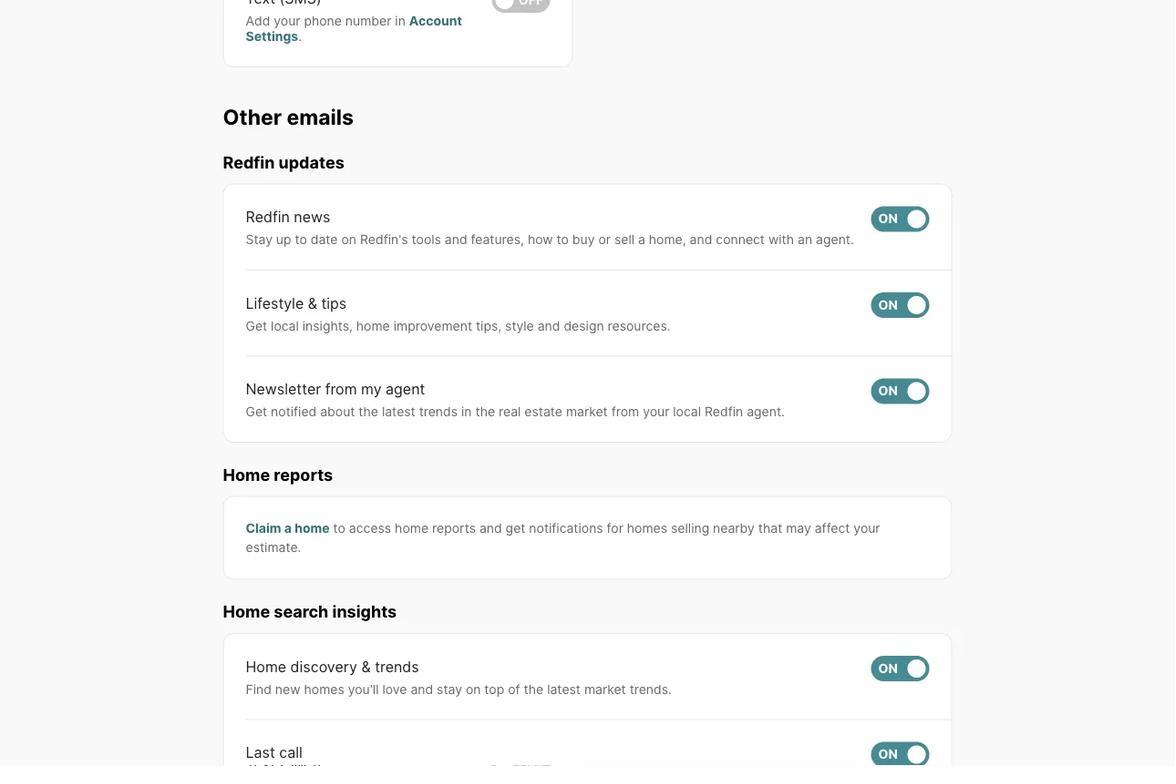 Task type: describe. For each thing, give the bounding box(es) containing it.
tips
[[321, 294, 347, 312]]

add
[[246, 13, 270, 28]]

home inside home discovery & trends find new homes you'll love and stay on top of the latest market trends.
[[246, 658, 286, 676]]

agent. inside redfin news stay up to date on redfin's tools and features, how to buy or sell a home, and connect with an agent.
[[816, 232, 854, 247]]

date
[[311, 232, 338, 247]]

access
[[349, 521, 391, 536]]

on inside redfin news stay up to date on redfin's tools and features, how to buy or sell a home, and connect with an agent.
[[341, 232, 356, 247]]

redfin inside newsletter from my agent get notified about the latest trends in the real estate market from your local redfin agent.
[[705, 404, 743, 420]]

claim a home
[[246, 521, 330, 536]]

selling
[[671, 521, 709, 536]]

in inside newsletter from my agent get notified about the latest trends in the real estate market from your local redfin agent.
[[461, 404, 472, 420]]

get inside newsletter from my agent get notified about the latest trends in the real estate market from your local redfin agent.
[[246, 404, 267, 420]]

reports inside to access home reports and get notifications for homes selling nearby that may affect your estimate.
[[432, 521, 476, 536]]

.
[[298, 29, 302, 44]]

your inside to access home reports and get notifications for homes selling nearby that may affect your estimate.
[[854, 521, 880, 536]]

home for home search insights
[[223, 602, 270, 622]]

0 horizontal spatial from
[[325, 380, 357, 398]]

get inside lifestyle & tips get local insights, home improvement tips, style and design resources.
[[246, 318, 267, 333]]

settings
[[246, 29, 298, 44]]

stay
[[246, 232, 273, 247]]

new
[[275, 682, 300, 697]]

to inside to access home reports and get notifications for homes selling nearby that may affect your estimate.
[[333, 521, 345, 536]]

redfin for redfin news stay up to date on redfin's tools and features, how to buy or sell a home, and connect with an agent.
[[246, 208, 290, 226]]

latest inside newsletter from my agent get notified about the latest trends in the real estate market from your local redfin agent.
[[382, 404, 415, 420]]

other
[[223, 104, 282, 129]]

estimate.
[[246, 540, 301, 555]]

home for home reports
[[223, 465, 270, 485]]

notifications
[[529, 521, 603, 536]]

add your phone number in
[[246, 13, 409, 28]]

1 horizontal spatial the
[[475, 404, 495, 420]]

redfin's
[[360, 232, 408, 247]]

claim a home link
[[246, 521, 330, 536]]

home reports
[[223, 465, 333, 485]]

emails
[[287, 104, 354, 129]]

buy
[[572, 232, 595, 247]]

insights
[[332, 602, 397, 622]]

call
[[279, 744, 302, 762]]

about
[[320, 404, 355, 420]]

insights,
[[302, 318, 353, 333]]

features,
[[471, 232, 524, 247]]

home inside lifestyle & tips get local insights, home improvement tips, style and design resources.
[[356, 318, 390, 333]]

a inside redfin news stay up to date on redfin's tools and features, how to buy or sell a home, and connect with an agent.
[[638, 232, 645, 247]]

and inside home discovery & trends find new homes you'll love and stay on top of the latest market trends.
[[411, 682, 433, 697]]

0 horizontal spatial the
[[359, 404, 378, 420]]

style
[[505, 318, 534, 333]]

up
[[276, 232, 291, 247]]

of
[[508, 682, 520, 697]]

sell
[[614, 232, 635, 247]]

improvement
[[394, 318, 472, 333]]

newsletter
[[246, 380, 321, 398]]

an
[[798, 232, 812, 247]]

account
[[409, 13, 462, 28]]

nearby
[[713, 521, 755, 536]]

estate
[[525, 404, 562, 420]]

on inside home discovery & trends find new homes you'll love and stay on top of the latest market trends.
[[466, 682, 481, 697]]

redfin news stay up to date on redfin's tools and features, how to buy or sell a home, and connect with an agent.
[[246, 208, 854, 247]]

on for agent
[[878, 383, 898, 399]]

you'll
[[348, 682, 379, 697]]

number
[[345, 13, 392, 28]]

market inside home discovery & trends find new homes you'll love and stay on top of the latest market trends.
[[584, 682, 626, 697]]

0 vertical spatial in
[[395, 13, 406, 28]]

stay
[[437, 682, 462, 697]]

lifestyle
[[246, 294, 304, 312]]

tips,
[[476, 318, 502, 333]]

get
[[506, 521, 526, 536]]

& inside lifestyle & tips get local insights, home improvement tips, style and design resources.
[[308, 294, 317, 312]]

0 vertical spatial reports
[[274, 465, 333, 485]]

0 horizontal spatial to
[[295, 232, 307, 247]]



Task type: vqa. For each thing, say whether or not it's contained in the screenshot.
rightmost the home
yes



Task type: locate. For each thing, give the bounding box(es) containing it.
0 vertical spatial market
[[566, 404, 608, 420]]

and right home,
[[690, 232, 712, 247]]

redfin for redfin updates
[[223, 152, 275, 172]]

market
[[566, 404, 608, 420], [584, 682, 626, 697]]

home up estimate.
[[295, 521, 330, 536]]

latest down agent
[[382, 404, 415, 420]]

affect
[[815, 521, 850, 536]]

home discovery & trends find new homes you'll love and stay on top of the latest market trends.
[[246, 658, 672, 697]]

1 horizontal spatial your
[[643, 404, 670, 420]]

& left tips
[[308, 294, 317, 312]]

to left access
[[333, 521, 345, 536]]

news
[[294, 208, 330, 226]]

and left get
[[479, 521, 502, 536]]

your inside newsletter from my agent get notified about the latest trends in the real estate market from your local redfin agent.
[[643, 404, 670, 420]]

0 vertical spatial get
[[246, 318, 267, 333]]

trends down agent
[[419, 404, 458, 420]]

reports
[[274, 465, 333, 485], [432, 521, 476, 536]]

connect
[[716, 232, 765, 247]]

1 horizontal spatial on
[[466, 682, 481, 697]]

home up find
[[246, 658, 286, 676]]

last
[[246, 744, 275, 762]]

1 horizontal spatial latest
[[547, 682, 581, 697]]

0 horizontal spatial in
[[395, 13, 406, 28]]

home right access
[[395, 521, 429, 536]]

1 vertical spatial in
[[461, 404, 472, 420]]

0 horizontal spatial on
[[341, 232, 356, 247]]

a right sell
[[638, 232, 645, 247]]

1 vertical spatial on
[[466, 682, 481, 697]]

and right the tools
[[445, 232, 467, 247]]

latest
[[382, 404, 415, 420], [547, 682, 581, 697]]

claim
[[246, 521, 281, 536]]

5 on from the top
[[878, 747, 898, 763]]

local
[[271, 318, 299, 333], [673, 404, 701, 420]]

1 horizontal spatial agent.
[[816, 232, 854, 247]]

local inside newsletter from my agent get notified about the latest trends in the real estate market from your local redfin agent.
[[673, 404, 701, 420]]

and
[[445, 232, 467, 247], [690, 232, 712, 247], [538, 318, 560, 333], [479, 521, 502, 536], [411, 682, 433, 697]]

the right of
[[524, 682, 544, 697]]

0 horizontal spatial reports
[[274, 465, 333, 485]]

my
[[361, 380, 382, 398]]

get down 'lifestyle'
[[246, 318, 267, 333]]

home
[[223, 465, 270, 485], [223, 602, 270, 622], [246, 658, 286, 676]]

home up claim
[[223, 465, 270, 485]]

redfin inside redfin news stay up to date on redfin's tools and features, how to buy or sell a home, and connect with an agent.
[[246, 208, 290, 226]]

home inside to access home reports and get notifications for homes selling nearby that may affect your estimate.
[[395, 521, 429, 536]]

agent.
[[816, 232, 854, 247], [747, 404, 785, 420]]

reports left get
[[432, 521, 476, 536]]

latest inside home discovery & trends find new homes you'll love and stay on top of the latest market trends.
[[547, 682, 581, 697]]

home search insights
[[223, 602, 397, 622]]

2 horizontal spatial home
[[395, 521, 429, 536]]

notified
[[271, 404, 317, 420]]

redfin
[[223, 152, 275, 172], [246, 208, 290, 226], [705, 404, 743, 420]]

0 horizontal spatial local
[[271, 318, 299, 333]]

1 vertical spatial &
[[361, 658, 371, 676]]

0 vertical spatial latest
[[382, 404, 415, 420]]

agent. inside newsletter from my agent get notified about the latest trends in the real estate market from your local redfin agent.
[[747, 404, 785, 420]]

and right love
[[411, 682, 433, 697]]

1 vertical spatial your
[[643, 404, 670, 420]]

or
[[598, 232, 611, 247]]

1 on from the top
[[878, 211, 898, 227]]

1 horizontal spatial homes
[[627, 521, 667, 536]]

1 vertical spatial redfin
[[246, 208, 290, 226]]

1 horizontal spatial local
[[673, 404, 701, 420]]

1 vertical spatial market
[[584, 682, 626, 697]]

on right date at left
[[341, 232, 356, 247]]

top
[[484, 682, 504, 697]]

2 vertical spatial your
[[854, 521, 880, 536]]

0 horizontal spatial &
[[308, 294, 317, 312]]

&
[[308, 294, 317, 312], [361, 658, 371, 676]]

discovery
[[290, 658, 357, 676]]

trends up love
[[375, 658, 419, 676]]

newsletter from my agent get notified about the latest trends in the real estate market from your local redfin agent.
[[246, 380, 785, 420]]

trends.
[[630, 682, 672, 697]]

the
[[359, 404, 378, 420], [475, 404, 495, 420], [524, 682, 544, 697]]

other emails
[[223, 104, 354, 129]]

local inside lifestyle & tips get local insights, home improvement tips, style and design resources.
[[271, 318, 299, 333]]

the inside home discovery & trends find new homes you'll love and stay on top of the latest market trends.
[[524, 682, 544, 697]]

account settings
[[246, 13, 462, 44]]

to right up
[[295, 232, 307, 247]]

3 on from the top
[[878, 383, 898, 399]]

search
[[274, 602, 329, 622]]

trends
[[419, 404, 458, 420], [375, 658, 419, 676]]

design
[[564, 318, 604, 333]]

the down my
[[359, 404, 378, 420]]

2 get from the top
[[246, 404, 267, 420]]

1 vertical spatial a
[[284, 521, 292, 536]]

1 horizontal spatial a
[[638, 232, 645, 247]]

None checkbox
[[871, 379, 929, 404], [871, 656, 929, 682], [871, 379, 929, 404], [871, 656, 929, 682]]

0 vertical spatial a
[[638, 232, 645, 247]]

1 vertical spatial local
[[673, 404, 701, 420]]

0 horizontal spatial your
[[274, 13, 300, 28]]

1 horizontal spatial &
[[361, 658, 371, 676]]

a up estimate.
[[284, 521, 292, 536]]

from right the estate
[[611, 404, 639, 420]]

to access home reports and get notifications for homes selling nearby that may affect your estimate.
[[246, 521, 880, 555]]

1 vertical spatial latest
[[547, 682, 581, 697]]

real
[[499, 404, 521, 420]]

market left trends.
[[584, 682, 626, 697]]

1 vertical spatial reports
[[432, 521, 476, 536]]

0 vertical spatial &
[[308, 294, 317, 312]]

find
[[246, 682, 272, 697]]

your up .
[[274, 13, 300, 28]]

2 on from the top
[[878, 297, 898, 313]]

agent
[[386, 380, 425, 398]]

1 vertical spatial agent.
[[747, 404, 785, 420]]

in
[[395, 13, 406, 28], [461, 404, 472, 420]]

0 vertical spatial redfin
[[223, 152, 275, 172]]

last call
[[246, 744, 302, 762]]

2 horizontal spatial to
[[557, 232, 569, 247]]

homes inside to access home reports and get notifications for homes selling nearby that may affect your estimate.
[[627, 521, 667, 536]]

2 vertical spatial home
[[246, 658, 286, 676]]

2 horizontal spatial the
[[524, 682, 544, 697]]

market right the estate
[[566, 404, 608, 420]]

tools
[[412, 232, 441, 247]]

& inside home discovery & trends find new homes you'll love and stay on top of the latest market trends.
[[361, 658, 371, 676]]

on for get
[[878, 297, 898, 313]]

home for claim a home
[[295, 521, 330, 536]]

0 horizontal spatial agent.
[[747, 404, 785, 420]]

home for to access home reports and get notifications for homes selling nearby that may affect your estimate.
[[395, 521, 429, 536]]

homes right "for"
[[627, 521, 667, 536]]

1 horizontal spatial from
[[611, 404, 639, 420]]

1 vertical spatial from
[[611, 404, 639, 420]]

trends inside home discovery & trends find new homes you'll love and stay on top of the latest market trends.
[[375, 658, 419, 676]]

reports up 'claim a home'
[[274, 465, 333, 485]]

on for up
[[878, 211, 898, 227]]

your down resources.
[[643, 404, 670, 420]]

updates
[[279, 152, 344, 172]]

get down newsletter
[[246, 404, 267, 420]]

and right style
[[538, 318, 560, 333]]

0 horizontal spatial latest
[[382, 404, 415, 420]]

to left buy
[[557, 232, 569, 247]]

trends inside newsletter from my agent get notified about the latest trends in the real estate market from your local redfin agent.
[[419, 404, 458, 420]]

that
[[758, 521, 782, 536]]

1 vertical spatial home
[[223, 602, 270, 622]]

your right affect
[[854, 521, 880, 536]]

1 horizontal spatial to
[[333, 521, 345, 536]]

0 horizontal spatial a
[[284, 521, 292, 536]]

home
[[356, 318, 390, 333], [295, 521, 330, 536], [395, 521, 429, 536]]

homes inside home discovery & trends find new homes you'll love and stay on top of the latest market trends.
[[304, 682, 344, 697]]

0 vertical spatial homes
[[627, 521, 667, 536]]

1 horizontal spatial home
[[356, 318, 390, 333]]

home left search
[[223, 602, 270, 622]]

from
[[325, 380, 357, 398], [611, 404, 639, 420]]

0 horizontal spatial home
[[295, 521, 330, 536]]

latest right of
[[547, 682, 581, 697]]

a
[[638, 232, 645, 247], [284, 521, 292, 536]]

on left top
[[466, 682, 481, 697]]

lifestyle & tips get local insights, home improvement tips, style and design resources.
[[246, 294, 671, 333]]

0 vertical spatial trends
[[419, 404, 458, 420]]

1 vertical spatial homes
[[304, 682, 344, 697]]

in left real
[[461, 404, 472, 420]]

redfin updates
[[223, 152, 344, 172]]

0 vertical spatial from
[[325, 380, 357, 398]]

4 on from the top
[[878, 661, 898, 676]]

0 vertical spatial your
[[274, 13, 300, 28]]

resources.
[[608, 318, 671, 333]]

homes
[[627, 521, 667, 536], [304, 682, 344, 697]]

for
[[607, 521, 624, 536]]

None checkbox
[[492, 0, 550, 13], [871, 206, 929, 232], [871, 292, 929, 318], [871, 742, 929, 767], [492, 0, 550, 13], [871, 206, 929, 232], [871, 292, 929, 318], [871, 742, 929, 767]]

love
[[382, 682, 407, 697]]

phone
[[304, 13, 342, 28]]

0 vertical spatial local
[[271, 318, 299, 333]]

with
[[768, 232, 794, 247]]

get
[[246, 318, 267, 333], [246, 404, 267, 420]]

0 vertical spatial on
[[341, 232, 356, 247]]

the left real
[[475, 404, 495, 420]]

home,
[[649, 232, 686, 247]]

may
[[786, 521, 811, 536]]

1 horizontal spatial reports
[[432, 521, 476, 536]]

on
[[878, 211, 898, 227], [878, 297, 898, 313], [878, 383, 898, 399], [878, 661, 898, 676], [878, 747, 898, 763]]

to
[[295, 232, 307, 247], [557, 232, 569, 247], [333, 521, 345, 536]]

0 vertical spatial home
[[223, 465, 270, 485]]

0 vertical spatial agent.
[[816, 232, 854, 247]]

how
[[528, 232, 553, 247]]

in right number
[[395, 13, 406, 28]]

on for trends
[[878, 661, 898, 676]]

account settings link
[[246, 13, 462, 44]]

your
[[274, 13, 300, 28], [643, 404, 670, 420], [854, 521, 880, 536]]

0 horizontal spatial homes
[[304, 682, 344, 697]]

& up "you'll"
[[361, 658, 371, 676]]

2 vertical spatial redfin
[[705, 404, 743, 420]]

1 get from the top
[[246, 318, 267, 333]]

market inside newsletter from my agent get notified about the latest trends in the real estate market from your local redfin agent.
[[566, 404, 608, 420]]

1 horizontal spatial in
[[461, 404, 472, 420]]

from up about
[[325, 380, 357, 398]]

home right insights,
[[356, 318, 390, 333]]

1 vertical spatial get
[[246, 404, 267, 420]]

and inside lifestyle & tips get local insights, home improvement tips, style and design resources.
[[538, 318, 560, 333]]

1 vertical spatial trends
[[375, 658, 419, 676]]

homes down discovery
[[304, 682, 344, 697]]

on
[[341, 232, 356, 247], [466, 682, 481, 697]]

2 horizontal spatial your
[[854, 521, 880, 536]]

and inside to access home reports and get notifications for homes selling nearby that may affect your estimate.
[[479, 521, 502, 536]]



